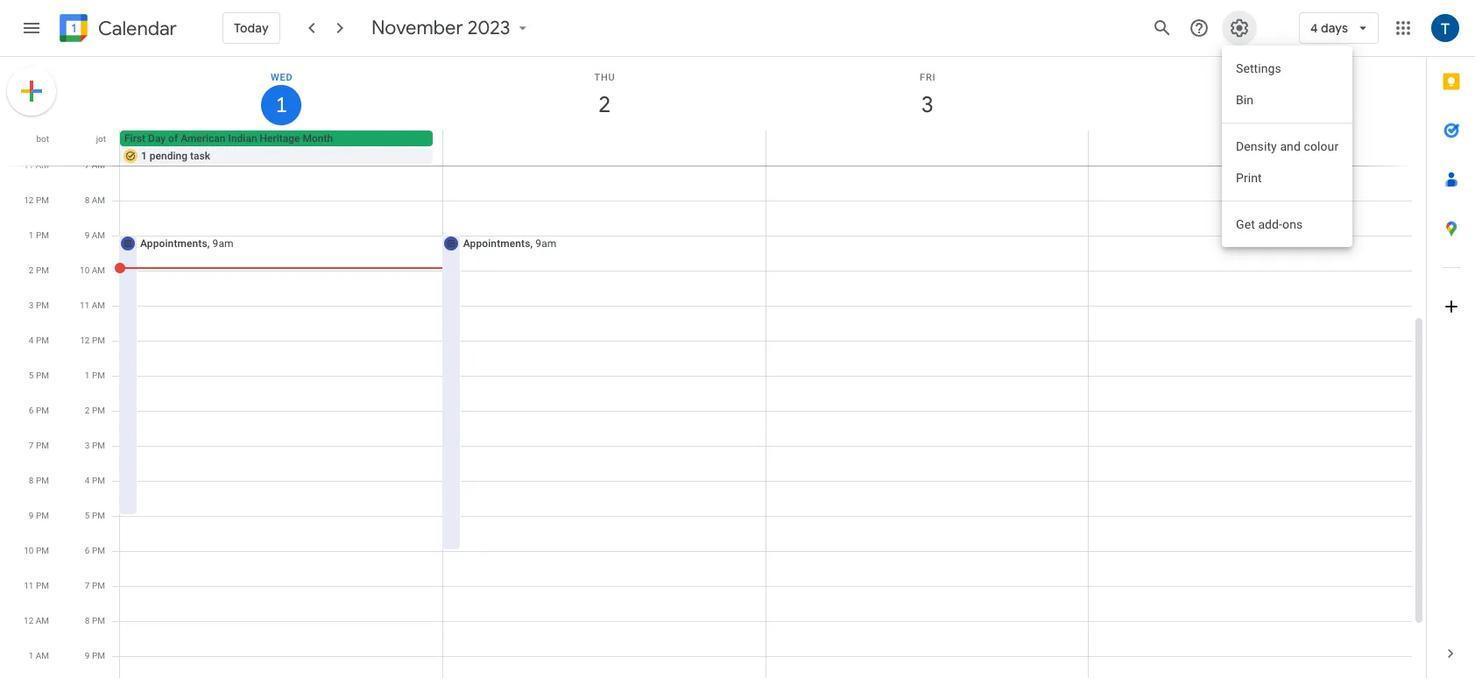 Task type: describe. For each thing, give the bounding box(es) containing it.
density
[[1236, 139, 1277, 153]]

wed 1
[[271, 72, 293, 119]]

today button
[[223, 7, 280, 49]]

1 vertical spatial 3 pm
[[85, 441, 105, 450]]

10 am
[[80, 265, 105, 275]]

9 am
[[85, 230, 105, 240]]

2 vertical spatial 3
[[85, 441, 90, 450]]

american
[[181, 132, 226, 145]]

colour
[[1304, 139, 1339, 153]]

0 vertical spatial 5 pm
[[29, 371, 49, 380]]

first
[[124, 132, 145, 145]]

3 link
[[908, 85, 948, 125]]

am down the jot at top
[[92, 160, 105, 170]]

1 link
[[261, 85, 302, 125]]

print
[[1236, 171, 1262, 185]]

1 vertical spatial 7
[[29, 441, 34, 450]]

0 vertical spatial 9 pm
[[29, 511, 49, 520]]

1 vertical spatial 7 pm
[[85, 581, 105, 590]]

0 vertical spatial 11
[[24, 160, 34, 170]]

2 , from the left
[[530, 237, 533, 250]]

jot
[[96, 134, 106, 144]]

4 cell from the left
[[1089, 131, 1411, 166]]

am down 8 am
[[92, 230, 105, 240]]

2 9am from the left
[[536, 237, 557, 250]]

10 pm
[[24, 546, 49, 555]]

get
[[1236, 217, 1255, 231]]

1 am
[[29, 651, 49, 661]]

1 vertical spatial 9
[[29, 511, 34, 520]]

thu
[[594, 72, 616, 83]]

fri
[[920, 72, 936, 83]]

2 cell from the left
[[443, 131, 766, 166]]

0 horizontal spatial 3
[[29, 301, 34, 310]]

grid containing 2
[[0, 57, 1426, 678]]

am down 12 am
[[36, 651, 49, 661]]

first day of american indian heritage month
[[124, 132, 333, 145]]

ons
[[1283, 217, 1303, 231]]

indian
[[228, 132, 257, 145]]

0 vertical spatial 9
[[85, 230, 90, 240]]

november
[[371, 16, 463, 40]]

heritage
[[260, 132, 300, 145]]

10 for 10 pm
[[24, 546, 34, 555]]

settings menu menu
[[1222, 46, 1353, 247]]

1 horizontal spatial 12 pm
[[80, 336, 105, 345]]

fri 3
[[920, 72, 936, 119]]

2023
[[467, 16, 510, 40]]

bot
[[36, 134, 49, 144]]

0 vertical spatial 7
[[85, 160, 90, 170]]

1 horizontal spatial 4
[[85, 476, 90, 485]]

1 vertical spatial 8
[[29, 476, 34, 485]]

get add-ons
[[1236, 217, 1303, 231]]

2 vertical spatial 9
[[85, 651, 90, 661]]

cell containing first day of american indian heritage month
[[120, 131, 443, 166]]

1 9am from the left
[[212, 237, 234, 250]]

2 vertical spatial 8
[[85, 616, 90, 626]]

1 horizontal spatial 2
[[85, 406, 90, 415]]

2 vertical spatial 12
[[24, 616, 34, 626]]

density and colour
[[1236, 139, 1339, 153]]

settings menu image
[[1229, 18, 1250, 39]]

0 vertical spatial 12
[[24, 195, 34, 205]]

0 vertical spatial 12 pm
[[24, 195, 49, 205]]

11 pm
[[24, 581, 49, 590]]

thu 2
[[594, 72, 616, 119]]

calendar
[[98, 16, 177, 41]]

1 vertical spatial 6 pm
[[85, 546, 105, 555]]

0 vertical spatial 4 pm
[[29, 336, 49, 345]]

row inside grid
[[112, 131, 1426, 166]]



Task type: locate. For each thing, give the bounding box(es) containing it.
0 vertical spatial 10
[[80, 265, 90, 275]]

12 left 8 am
[[24, 195, 34, 205]]

am down the 9 am
[[92, 265, 105, 275]]

10
[[80, 265, 90, 275], [24, 546, 34, 555]]

2 inside thu 2
[[597, 90, 610, 119]]

0 vertical spatial 3
[[920, 90, 933, 119]]

1 horizontal spatial 8 pm
[[85, 616, 105, 626]]

1 horizontal spatial 9am
[[536, 237, 557, 250]]

1 inside button
[[141, 150, 147, 162]]

calendar heading
[[95, 16, 177, 41]]

0 horizontal spatial ,
[[207, 237, 210, 250]]

today
[[234, 20, 269, 36]]

1 horizontal spatial 4 pm
[[85, 476, 105, 485]]

1 horizontal spatial 3 pm
[[85, 441, 105, 450]]

0 horizontal spatial 5 pm
[[29, 371, 49, 380]]

2 horizontal spatial 2
[[597, 90, 610, 119]]

9 pm
[[29, 511, 49, 520], [85, 651, 105, 661]]

8 right 12 am
[[85, 616, 90, 626]]

0 vertical spatial 2
[[597, 90, 610, 119]]

0 horizontal spatial 2
[[29, 265, 34, 275]]

9am
[[212, 237, 234, 250], [536, 237, 557, 250]]

11 am down 10 am
[[80, 301, 105, 310]]

and
[[1280, 139, 1301, 153]]

1 horizontal spatial 2 pm
[[85, 406, 105, 415]]

8 pm up 10 pm
[[29, 476, 49, 485]]

1 vertical spatial 4 pm
[[85, 476, 105, 485]]

3 pm
[[29, 301, 49, 310], [85, 441, 105, 450]]

0 horizontal spatial 1 pm
[[29, 230, 49, 240]]

1 horizontal spatial 3
[[85, 441, 90, 450]]

11
[[24, 160, 34, 170], [80, 301, 90, 310], [24, 581, 34, 590]]

0 horizontal spatial 11 am
[[24, 160, 49, 170]]

1 inside "wed 1"
[[274, 91, 286, 119]]

8 up 10 pm
[[29, 476, 34, 485]]

0 horizontal spatial 9am
[[212, 237, 234, 250]]

1 vertical spatial 2
[[29, 265, 34, 275]]

am down 10 am
[[92, 301, 105, 310]]

3 cell from the left
[[766, 131, 1089, 166]]

2 horizontal spatial 3
[[920, 90, 933, 119]]

2 vertical spatial 4
[[85, 476, 90, 485]]

sat
[[1241, 72, 1261, 83]]

9 pm up 10 pm
[[29, 511, 49, 520]]

am up 1 am
[[36, 616, 49, 626]]

0 horizontal spatial appointments
[[140, 237, 207, 250]]

settings
[[1236, 61, 1282, 75]]

1 vertical spatial 11
[[80, 301, 90, 310]]

am
[[36, 160, 49, 170], [92, 160, 105, 170], [92, 195, 105, 205], [92, 230, 105, 240], [92, 265, 105, 275], [92, 301, 105, 310], [36, 616, 49, 626], [36, 651, 49, 661]]

0 vertical spatial 8
[[85, 195, 90, 205]]

3 inside fri 3
[[920, 90, 933, 119]]

1 horizontal spatial 11 am
[[80, 301, 105, 310]]

1 horizontal spatial appointments , 9am
[[463, 237, 557, 250]]

2 vertical spatial 7
[[85, 581, 90, 590]]

0 vertical spatial 5
[[29, 371, 34, 380]]

1 vertical spatial 3
[[29, 301, 34, 310]]

0 horizontal spatial appointments , 9am
[[140, 237, 234, 250]]

pm
[[36, 195, 49, 205], [36, 230, 49, 240], [36, 265, 49, 275], [36, 301, 49, 310], [36, 336, 49, 345], [92, 336, 105, 345], [36, 371, 49, 380], [92, 371, 105, 380], [36, 406, 49, 415], [92, 406, 105, 415], [36, 441, 49, 450], [92, 441, 105, 450], [36, 476, 49, 485], [92, 476, 105, 485], [36, 511, 49, 520], [92, 511, 105, 520], [36, 546, 49, 555], [92, 546, 105, 555], [36, 581, 49, 590], [92, 581, 105, 590], [92, 616, 105, 626], [92, 651, 105, 661]]

1 , from the left
[[207, 237, 210, 250]]

8 pm
[[29, 476, 49, 485], [85, 616, 105, 626]]

1 horizontal spatial 6 pm
[[85, 546, 105, 555]]

row containing first day of american indian heritage month
[[112, 131, 1426, 166]]

9 right 1 am
[[85, 651, 90, 661]]

0 vertical spatial 8 pm
[[29, 476, 49, 485]]

cell
[[120, 131, 443, 166], [443, 131, 766, 166], [766, 131, 1089, 166], [1089, 131, 1411, 166]]

0 vertical spatial 11 am
[[24, 160, 49, 170]]

0 horizontal spatial 6
[[29, 406, 34, 415]]

0 horizontal spatial 2 pm
[[29, 265, 49, 275]]

10 down the 9 am
[[80, 265, 90, 275]]

1
[[274, 91, 286, 119], [141, 150, 147, 162], [29, 230, 34, 240], [85, 371, 90, 380], [29, 651, 34, 661]]

2 appointments , 9am from the left
[[463, 237, 557, 250]]

1 horizontal spatial 6
[[85, 546, 90, 555]]

1 vertical spatial 6
[[85, 546, 90, 555]]

10 up 11 pm
[[24, 546, 34, 555]]

pending
[[150, 150, 187, 162]]

,
[[207, 237, 210, 250], [530, 237, 533, 250]]

1 vertical spatial 5
[[85, 511, 90, 520]]

1 vertical spatial 2 pm
[[85, 406, 105, 415]]

1 vertical spatial 9 pm
[[85, 651, 105, 661]]

9
[[85, 230, 90, 240], [29, 511, 34, 520], [85, 651, 90, 661]]

0 horizontal spatial 5
[[29, 371, 34, 380]]

6 pm
[[29, 406, 49, 415], [85, 546, 105, 555]]

1 horizontal spatial appointments
[[463, 237, 530, 250]]

5
[[29, 371, 34, 380], [85, 511, 90, 520]]

1 pending task
[[141, 150, 210, 162]]

0 horizontal spatial 4 pm
[[29, 336, 49, 345]]

1 vertical spatial 10
[[24, 546, 34, 555]]

0 vertical spatial 2 pm
[[29, 265, 49, 275]]

0 horizontal spatial 3 pm
[[29, 301, 49, 310]]

1 horizontal spatial 10
[[80, 265, 90, 275]]

12 down 11 pm
[[24, 616, 34, 626]]

0 vertical spatial 6 pm
[[29, 406, 49, 415]]

day
[[148, 132, 166, 145]]

2
[[597, 90, 610, 119], [29, 265, 34, 275], [85, 406, 90, 415]]

of
[[168, 132, 178, 145]]

month
[[303, 132, 333, 145]]

9 up 10 pm
[[29, 511, 34, 520]]

10 for 10 am
[[80, 265, 90, 275]]

am up the 9 am
[[92, 195, 105, 205]]

8 up the 9 am
[[85, 195, 90, 205]]

8 am
[[85, 195, 105, 205]]

0 vertical spatial 4
[[1311, 20, 1318, 36]]

1 horizontal spatial 5
[[85, 511, 90, 520]]

4
[[1311, 20, 1318, 36], [29, 336, 34, 345], [85, 476, 90, 485]]

main drawer image
[[21, 18, 42, 39]]

0 horizontal spatial 7 pm
[[29, 441, 49, 450]]

1 vertical spatial 12 pm
[[80, 336, 105, 345]]

add-
[[1258, 217, 1283, 231]]

1 horizontal spatial 1 pm
[[85, 371, 105, 380]]

4 days
[[1311, 20, 1348, 36]]

0 horizontal spatial 4
[[29, 336, 34, 345]]

11 left 7 am
[[24, 160, 34, 170]]

2 pm
[[29, 265, 49, 275], [85, 406, 105, 415]]

12 pm left 8 am
[[24, 195, 49, 205]]

1 cell from the left
[[120, 131, 443, 166]]

november 2023
[[371, 16, 510, 40]]

11 up 12 am
[[24, 581, 34, 590]]

7 pm
[[29, 441, 49, 450], [85, 581, 105, 590]]

bin
[[1236, 93, 1254, 107]]

1 pending task button
[[120, 148, 432, 164]]

12
[[24, 195, 34, 205], [80, 336, 90, 345], [24, 616, 34, 626]]

2 link
[[584, 85, 625, 125]]

am down bot
[[36, 160, 49, 170]]

0 vertical spatial 6
[[29, 406, 34, 415]]

8
[[85, 195, 90, 205], [29, 476, 34, 485], [85, 616, 90, 626]]

grid
[[0, 57, 1426, 678]]

1 appointments , 9am from the left
[[140, 237, 234, 250]]

1 vertical spatial 4
[[29, 336, 34, 345]]

5 pm
[[29, 371, 49, 380], [85, 511, 105, 520]]

0 horizontal spatial 8 pm
[[29, 476, 49, 485]]

first day of american indian heritage month button
[[120, 131, 432, 146]]

6
[[29, 406, 34, 415], [85, 546, 90, 555]]

1 vertical spatial 5 pm
[[85, 511, 105, 520]]

0 horizontal spatial 9 pm
[[29, 511, 49, 520]]

2 horizontal spatial 4
[[1311, 20, 1318, 36]]

row
[[112, 131, 1426, 166]]

november 2023 button
[[364, 16, 538, 40]]

days
[[1321, 20, 1348, 36]]

4 inside 4 days popup button
[[1311, 20, 1318, 36]]

7
[[85, 160, 90, 170], [29, 441, 34, 450], [85, 581, 90, 590]]

9 pm right 1 am
[[85, 651, 105, 661]]

0 horizontal spatial 10
[[24, 546, 34, 555]]

12 pm down 10 am
[[80, 336, 105, 345]]

0 horizontal spatial 12 pm
[[24, 195, 49, 205]]

11 am
[[24, 160, 49, 170], [80, 301, 105, 310]]

3
[[920, 90, 933, 119], [29, 301, 34, 310], [85, 441, 90, 450]]

11 down 10 am
[[80, 301, 90, 310]]

2 vertical spatial 11
[[24, 581, 34, 590]]

1 appointments from the left
[[140, 237, 207, 250]]

8 pm right 12 am
[[85, 616, 105, 626]]

task
[[190, 150, 210, 162]]

12 am
[[24, 616, 49, 626]]

2 vertical spatial 2
[[85, 406, 90, 415]]

1 horizontal spatial 7 pm
[[85, 581, 105, 590]]

1 vertical spatial 11 am
[[80, 301, 105, 310]]

9 up 10 am
[[85, 230, 90, 240]]

4 days button
[[1299, 7, 1379, 49]]

1 vertical spatial 1 pm
[[85, 371, 105, 380]]

12 down 10 am
[[80, 336, 90, 345]]

0 vertical spatial 7 pm
[[29, 441, 49, 450]]

1 horizontal spatial 9 pm
[[85, 651, 105, 661]]

2 appointments from the left
[[463, 237, 530, 250]]

1 horizontal spatial ,
[[530, 237, 533, 250]]

1 horizontal spatial 5 pm
[[85, 511, 105, 520]]

0 vertical spatial 1 pm
[[29, 230, 49, 240]]

wed
[[271, 72, 293, 83]]

11 am down bot
[[24, 160, 49, 170]]

tab list
[[1427, 57, 1475, 629]]

appointments , 9am
[[140, 237, 234, 250], [463, 237, 557, 250]]

7 am
[[85, 160, 105, 170]]

12 pm
[[24, 195, 49, 205], [80, 336, 105, 345]]

1 pm
[[29, 230, 49, 240], [85, 371, 105, 380]]

calendar element
[[56, 11, 177, 49]]

appointments
[[140, 237, 207, 250], [463, 237, 530, 250]]

0 horizontal spatial 6 pm
[[29, 406, 49, 415]]

0 vertical spatial 3 pm
[[29, 301, 49, 310]]

4 pm
[[29, 336, 49, 345], [85, 476, 105, 485]]

1 vertical spatial 8 pm
[[85, 616, 105, 626]]

1 vertical spatial 12
[[80, 336, 90, 345]]



Task type: vqa. For each thing, say whether or not it's contained in the screenshot.
See
no



